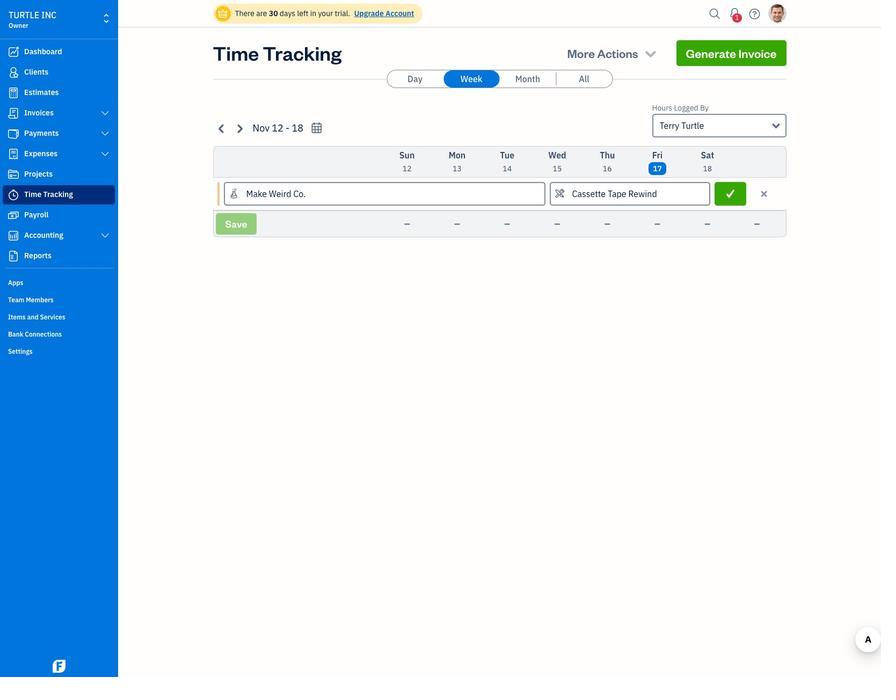 Task type: vqa. For each thing, say whether or not it's contained in the screenshot.


Task type: describe. For each thing, give the bounding box(es) containing it.
and
[[27, 313, 39, 321]]

invoices
[[24, 108, 54, 118]]

8 — from the left
[[755, 219, 761, 229]]

13
[[453, 164, 462, 174]]

nov
[[253, 122, 270, 134]]

wed
[[549, 150, 567, 161]]

1 — from the left
[[404, 219, 410, 229]]

days
[[280, 9, 296, 18]]

connections
[[25, 330, 62, 339]]

actions
[[598, 46, 639, 61]]

thu
[[600, 150, 615, 161]]

chevron large down image for payments
[[100, 129, 110, 138]]

services
[[40, 313, 65, 321]]

0 vertical spatial 18
[[292, 122, 304, 134]]

mon 13
[[449, 150, 466, 174]]

sun
[[400, 150, 415, 161]]

all link
[[557, 70, 613, 88]]

1 horizontal spatial time tracking
[[213, 40, 342, 66]]

in
[[310, 9, 317, 18]]

save row image
[[725, 189, 737, 199]]

estimates
[[24, 88, 59, 97]]

fri 17
[[653, 150, 663, 174]]

trial.
[[335, 9, 351, 18]]

time tracking link
[[3, 185, 115, 205]]

settings
[[8, 348, 33, 356]]

bank
[[8, 330, 23, 339]]

payroll link
[[3, 206, 115, 225]]

your
[[318, 9, 333, 18]]

turtle
[[682, 120, 705, 131]]

1 horizontal spatial time
[[213, 40, 259, 66]]

team members
[[8, 296, 54, 304]]

day
[[408, 74, 423, 84]]

time inside main element
[[24, 190, 41, 199]]

30
[[269, 9, 278, 18]]

turtle
[[9, 10, 39, 20]]

account
[[386, 9, 414, 18]]

invoice
[[739, 46, 777, 61]]

month
[[516, 74, 541, 84]]

sat 18
[[701, 150, 715, 174]]

timer image
[[7, 190, 20, 200]]

fri
[[653, 150, 663, 161]]

clients
[[24, 67, 48, 77]]

choose a date image
[[311, 122, 323, 134]]

sat
[[701, 150, 715, 161]]

turtle inc owner
[[9, 10, 57, 30]]

chevron large down image for expenses
[[100, 150, 110, 159]]

freshbooks image
[[51, 660, 68, 673]]

reports
[[24, 251, 52, 261]]

wed 15
[[549, 150, 567, 174]]

week
[[461, 74, 483, 84]]

more actions button
[[558, 40, 668, 66]]

upgrade account link
[[352, 9, 414, 18]]

1
[[736, 13, 740, 21]]

next week image
[[233, 122, 246, 135]]

payroll
[[24, 210, 49, 220]]

12 for sun
[[403, 164, 412, 174]]

day link
[[387, 70, 443, 88]]

inc
[[41, 10, 57, 20]]

cancel image
[[760, 188, 770, 200]]

accounting
[[24, 231, 63, 240]]

dashboard link
[[3, 42, 115, 62]]

items
[[8, 313, 26, 321]]

payment image
[[7, 128, 20, 139]]

16
[[603, 164, 612, 174]]

items and services
[[8, 313, 65, 321]]

Add a client or project text field
[[225, 183, 545, 205]]

18 inside 'sat 18'
[[704, 164, 713, 174]]

more
[[568, 46, 595, 61]]

more actions
[[568, 46, 639, 61]]

team members link
[[3, 292, 115, 308]]

apps
[[8, 279, 23, 287]]



Task type: locate. For each thing, give the bounding box(es) containing it.
chevron large down image up projects link
[[100, 150, 110, 159]]

generate invoice
[[686, 46, 777, 61]]

12 left -
[[272, 122, 284, 134]]

estimates link
[[3, 83, 115, 103]]

terry
[[660, 120, 680, 131]]

1 vertical spatial time
[[24, 190, 41, 199]]

3 — from the left
[[505, 219, 511, 229]]

go to help image
[[747, 6, 764, 22]]

Add a service text field
[[551, 183, 710, 205]]

17
[[653, 164, 662, 174]]

expenses link
[[3, 145, 115, 164]]

expense image
[[7, 149, 20, 160]]

chevron large down image for accounting
[[100, 232, 110, 240]]

settings link
[[3, 343, 115, 359]]

by
[[701, 103, 709, 113]]

time tracking inside main element
[[24, 190, 73, 199]]

week link
[[444, 70, 500, 88]]

month link
[[500, 70, 556, 88]]

1 vertical spatial 12
[[403, 164, 412, 174]]

dashboard
[[24, 47, 62, 56]]

projects link
[[3, 165, 115, 184]]

project image
[[7, 169, 20, 180]]

1 vertical spatial 18
[[704, 164, 713, 174]]

1 horizontal spatial tracking
[[263, 40, 342, 66]]

chevron large down image inside payments link
[[100, 129, 110, 138]]

6 — from the left
[[655, 219, 661, 229]]

chart image
[[7, 231, 20, 241]]

time down there
[[213, 40, 259, 66]]

tracking down projects link
[[43, 190, 73, 199]]

1 vertical spatial time tracking
[[24, 190, 73, 199]]

chevron large down image for invoices
[[100, 109, 110, 118]]

apps link
[[3, 275, 115, 291]]

0 horizontal spatial time
[[24, 190, 41, 199]]

chevron large down image down payroll link
[[100, 232, 110, 240]]

hours logged by
[[653, 103, 709, 113]]

18 down sat
[[704, 164, 713, 174]]

there are 30 days left in your trial. upgrade account
[[235, 9, 414, 18]]

time right timer icon on the left top
[[24, 190, 41, 199]]

chevron large down image down estimates link
[[100, 109, 110, 118]]

estimate image
[[7, 88, 20, 98]]

12 for nov
[[272, 122, 284, 134]]

terry turtle
[[660, 120, 705, 131]]

18 right -
[[292, 122, 304, 134]]

hours
[[653, 103, 673, 113]]

all
[[579, 74, 590, 84]]

terry turtle button
[[653, 114, 787, 138]]

0 horizontal spatial 18
[[292, 122, 304, 134]]

projects
[[24, 169, 53, 179]]

invoice image
[[7, 108, 20, 119]]

1 horizontal spatial 18
[[704, 164, 713, 174]]

bank connections
[[8, 330, 62, 339]]

15
[[553, 164, 562, 174]]

0 horizontal spatial tracking
[[43, 190, 73, 199]]

owner
[[9, 21, 28, 30]]

4 — from the left
[[555, 219, 561, 229]]

client image
[[7, 67, 20, 78]]

invoices link
[[3, 104, 115, 123]]

0 vertical spatial time
[[213, 40, 259, 66]]

bank connections link
[[3, 326, 115, 342]]

-
[[286, 122, 290, 134]]

time tracking down projects link
[[24, 190, 73, 199]]

0 vertical spatial 12
[[272, 122, 284, 134]]

4 chevron large down image from the top
[[100, 232, 110, 240]]

3 chevron large down image from the top
[[100, 150, 110, 159]]

previous week image
[[216, 122, 228, 135]]

mon
[[449, 150, 466, 161]]

chevron large down image inside accounting link
[[100, 232, 110, 240]]

thu 16
[[600, 150, 615, 174]]

14
[[503, 164, 512, 174]]

sun 12
[[400, 150, 415, 174]]

0 horizontal spatial 12
[[272, 122, 284, 134]]

2 — from the left
[[455, 219, 460, 229]]

search image
[[707, 6, 724, 22]]

payments
[[24, 128, 59, 138]]

tue
[[500, 150, 515, 161]]

report image
[[7, 251, 20, 262]]

nov 12 - 18
[[253, 122, 304, 134]]

—
[[404, 219, 410, 229], [455, 219, 460, 229], [505, 219, 511, 229], [555, 219, 561, 229], [605, 219, 611, 229], [655, 219, 661, 229], [705, 219, 711, 229], [755, 219, 761, 229]]

chevron large down image inside invoices link
[[100, 109, 110, 118]]

tue 14
[[500, 150, 515, 174]]

reports link
[[3, 247, 115, 266]]

tracking
[[263, 40, 342, 66], [43, 190, 73, 199]]

chevron large down image up expenses 'link'
[[100, 129, 110, 138]]

expenses
[[24, 149, 58, 159]]

generate invoice button
[[677, 40, 787, 66]]

1 button
[[727, 3, 744, 24]]

time tracking
[[213, 40, 342, 66], [24, 190, 73, 199]]

2 chevron large down image from the top
[[100, 129, 110, 138]]

items and services link
[[3, 309, 115, 325]]

accounting link
[[3, 226, 115, 246]]

chevrondown image
[[644, 46, 658, 61]]

time
[[213, 40, 259, 66], [24, 190, 41, 199]]

main element
[[0, 0, 145, 678]]

team
[[8, 296, 24, 304]]

clients link
[[3, 63, 115, 82]]

dashboard image
[[7, 47, 20, 57]]

tracking inside main element
[[43, 190, 73, 199]]

12
[[272, 122, 284, 134], [403, 164, 412, 174]]

logged
[[675, 103, 699, 113]]

7 — from the left
[[705, 219, 711, 229]]

left
[[297, 9, 309, 18]]

0 vertical spatial tracking
[[263, 40, 342, 66]]

generate
[[686, 46, 737, 61]]

18
[[292, 122, 304, 134], [704, 164, 713, 174]]

chevron large down image
[[100, 109, 110, 118], [100, 129, 110, 138], [100, 150, 110, 159], [100, 232, 110, 240]]

0 vertical spatial time tracking
[[213, 40, 342, 66]]

12 down sun
[[403, 164, 412, 174]]

crown image
[[217, 8, 229, 19]]

members
[[26, 296, 54, 304]]

1 vertical spatial tracking
[[43, 190, 73, 199]]

5 — from the left
[[605, 219, 611, 229]]

money image
[[7, 210, 20, 221]]

there
[[235, 9, 255, 18]]

time tracking down the 30
[[213, 40, 342, 66]]

0 horizontal spatial time tracking
[[24, 190, 73, 199]]

1 chevron large down image from the top
[[100, 109, 110, 118]]

12 inside the sun 12
[[403, 164, 412, 174]]

1 horizontal spatial 12
[[403, 164, 412, 174]]

tracking down left
[[263, 40, 342, 66]]

are
[[256, 9, 267, 18]]

upgrade
[[354, 9, 384, 18]]



